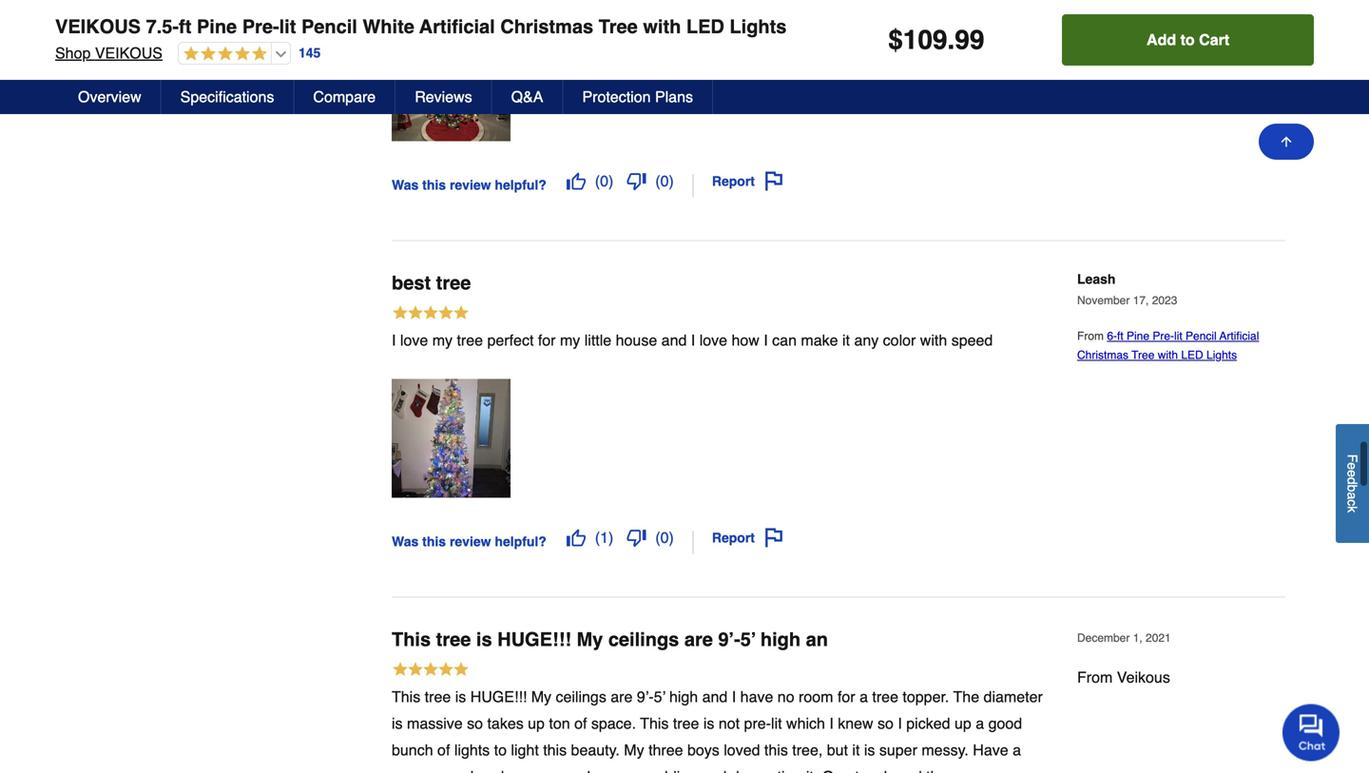 Task type: describe. For each thing, give the bounding box(es) containing it.
was for ( 0 )
[[392, 177, 419, 193]]

loved
[[724, 741, 761, 759]]

1
[[600, 529, 609, 546]]

i left have
[[732, 688, 736, 706]]

no
[[778, 688, 795, 706]]

4.7 stars image
[[179, 46, 267, 63]]

5 stars image for this
[[392, 660, 470, 681]]

helpful? for ( 1 )
[[495, 534, 547, 549]]

q&a button
[[492, 80, 564, 114]]

and right house
[[662, 331, 687, 349]]

and down boys
[[702, 768, 727, 773]]

boys
[[688, 741, 720, 759]]

0 vertical spatial led
[[687, 16, 725, 38]]

specifications
[[180, 88, 274, 106]]

overview
[[78, 88, 141, 106]]

7.5-
[[146, 16, 179, 38]]

light
[[511, 741, 539, 759]]

was this review helpful? for ( 0 )
[[392, 177, 547, 193]]

a inside button
[[1346, 492, 1361, 500]]

any
[[855, 331, 879, 349]]

report for ( 1 )
[[712, 530, 755, 545]]

pencil inside 6-ft pine pre-lit pencil artificial christmas tree with led lights
[[1186, 329, 1217, 343]]

leash
[[1078, 271, 1116, 287]]

add to cart button
[[1063, 14, 1315, 66]]

which
[[787, 715, 826, 732]]

i left knew
[[830, 715, 834, 732]]

have
[[741, 688, 774, 706]]

i down best
[[392, 331, 396, 349]]

0 vertical spatial of
[[575, 715, 587, 732]]

ton
[[549, 715, 570, 732]]

how
[[732, 331, 760, 349]]

lights
[[455, 741, 490, 759]]

my for this tree is huge!!! my ceilings are 9'-5' high an
[[577, 629, 603, 650]]

0 horizontal spatial ft
[[179, 16, 192, 38]]

0 vertical spatial lights
[[730, 16, 787, 38]]

0 vertical spatial pencil
[[301, 16, 358, 38]]

cart
[[1200, 31, 1230, 49]]

diameter
[[984, 688, 1043, 706]]

0 vertical spatial artificial
[[420, 16, 495, 38]]

an
[[806, 629, 829, 650]]

( 0 ) for ( 0 )
[[656, 172, 674, 190]]

december 1, 2021
[[1078, 631, 1172, 645]]

there
[[927, 768, 961, 773]]

0 horizontal spatial pre-
[[242, 16, 279, 38]]

add
[[1147, 31, 1177, 49]]

overview button
[[59, 80, 161, 114]]

go
[[558, 768, 575, 773]]

from veikous
[[1078, 669, 1171, 686]]

hand
[[471, 768, 504, 773]]

is up massive
[[455, 688, 466, 706]]

1 love from the left
[[400, 331, 428, 349]]

d
[[1346, 477, 1361, 485]]

2 up from the left
[[955, 715, 972, 732]]

it inside this tree is huge!!! my ceilings are 9'-5' high and i have no room for a tree topper. the diameter is massive so takes up ton of space. this tree is not pre-lit which i knew so i picked up a good bunch of lights to light this beauty. my three boys loved this tree, but it is super messy. have a vacuum on hand as you go along assembling and decorating it. one touch and there are sn
[[853, 741, 860, 759]]

0 vertical spatial veikous
[[55, 16, 141, 38]]

k
[[1346, 506, 1361, 513]]

protection
[[583, 88, 651, 106]]

christmas inside 6-ft pine pre-lit pencil artificial christmas tree with led lights
[[1078, 348, 1129, 362]]

plans
[[655, 88, 693, 106]]

the
[[954, 688, 980, 706]]

2023
[[1153, 294, 1178, 307]]

on
[[449, 768, 466, 773]]

veikous 7.5-ft pine pre-lit pencil white artificial christmas tree with led lights
[[55, 16, 787, 38]]

0 vertical spatial pine
[[197, 16, 237, 38]]

https://photos us.bazaarvoice.com/photo/2/cghvdg86bg93zxm/548405fc 75fc 5e6d b652 17e32e848154 image
[[392, 22, 511, 141]]

1 my from the left
[[433, 331, 453, 349]]

along
[[579, 768, 616, 773]]

0 vertical spatial lit
[[279, 16, 296, 38]]

protection plans button
[[564, 80, 713, 114]]

massive
[[407, 715, 463, 732]]

best tree
[[392, 272, 471, 294]]

and down super
[[897, 768, 922, 773]]

pine inside 6-ft pine pre-lit pencil artificial christmas tree with led lights
[[1127, 329, 1150, 343]]

pre-
[[744, 715, 771, 732]]

vacuum
[[392, 768, 445, 773]]

is up bunch at the bottom of the page
[[392, 715, 403, 732]]

chat invite button image
[[1283, 703, 1341, 761]]

this tree is huge!!! my ceilings are 9'-5' high an
[[392, 629, 829, 650]]

topper.
[[903, 688, 950, 706]]

is up takes
[[477, 629, 492, 650]]

2021
[[1146, 631, 1172, 645]]

( for thumb down icon associated with ( 0 )
[[656, 172, 661, 190]]

a right have
[[1013, 741, 1022, 759]]

room
[[799, 688, 834, 706]]

$
[[889, 25, 903, 55]]

with inside 6-ft pine pre-lit pencil artificial christmas tree with led lights
[[1158, 348, 1179, 362]]

from for from
[[1078, 329, 1108, 343]]

reviews button
[[396, 80, 492, 114]]

2 so from the left
[[878, 715, 894, 732]]

thumb up image
[[567, 171, 586, 191]]

space.
[[592, 715, 636, 732]]

picked
[[907, 715, 951, 732]]

( 0 ) for ( 1 )
[[656, 529, 674, 546]]

this tree is huge!!! my ceilings are 9'-5' high and i have no room for a tree topper. the diameter is massive so takes up ton of space. this tree is not pre-lit which i knew so i picked up a good bunch of lights to light this beauty. my three boys loved this tree, but it is super messy. have a vacuum on hand as you go along assembling and decorating it. one touch and there are sn
[[392, 688, 1043, 773]]

one
[[823, 768, 851, 773]]

arrow up image
[[1279, 134, 1295, 149]]

are for and
[[611, 688, 633, 706]]

5 stars image for best
[[392, 304, 470, 324]]

shop
[[55, 44, 91, 62]]

9'- for and
[[637, 688, 654, 706]]

pre- inside 6-ft pine pre-lit pencil artificial christmas tree with led lights
[[1153, 329, 1175, 343]]

$ 109 . 99
[[889, 25, 985, 55]]

( for thumb down icon related to ( 1 )
[[656, 529, 661, 546]]

december
[[1078, 631, 1130, 645]]

is up touch
[[865, 741, 876, 759]]

add to cart
[[1147, 31, 1230, 49]]

are for an
[[685, 629, 713, 650]]

f
[[1346, 454, 1361, 462]]

high for an
[[761, 629, 801, 650]]

0 horizontal spatial christmas
[[501, 16, 594, 38]]

compare
[[313, 88, 376, 106]]

have
[[973, 741, 1009, 759]]

17,
[[1134, 294, 1149, 307]]

from for from veikous
[[1078, 669, 1113, 686]]

artificial inside 6-ft pine pre-lit pencil artificial christmas tree with led lights
[[1220, 329, 1260, 343]]

.
[[948, 25, 955, 55]]

6-ft pine pre-lit pencil artificial christmas tree with led lights link
[[1078, 329, 1260, 362]]

5' for an
[[741, 629, 756, 650]]

helpful? for ( 0 )
[[495, 177, 547, 193]]

2 vertical spatial this
[[641, 715, 669, 732]]

and up not
[[703, 688, 728, 706]]

1 horizontal spatial with
[[921, 331, 948, 349]]

perfect
[[488, 331, 534, 349]]

review for ( 1 )
[[450, 534, 491, 549]]

reviews
[[415, 88, 472, 106]]

decorating
[[731, 768, 802, 773]]

huge!!! for this tree is huge!!! my ceilings are 9'-5' high and i have no room for a tree topper. the diameter is massive so takes up ton of space. this tree is not pre-lit which i knew so i picked up a good bunch of lights to light this beauty. my three boys loved this tree, but it is super messy. have a vacuum on hand as you go along assembling and decorating it. one touch and there are sn
[[471, 688, 527, 706]]

super
[[880, 741, 918, 759]]

three
[[649, 741, 684, 759]]

) for thumb down icon related to ( 1 )
[[669, 529, 674, 546]]

beauty.
[[571, 741, 620, 759]]

1,
[[1134, 631, 1143, 645]]

145
[[299, 45, 321, 61]]

report button for ( 1 )
[[706, 522, 790, 554]]

) for thumb up icon
[[609, 172, 614, 190]]

f e e d b a c k button
[[1337, 424, 1370, 543]]

6-ft pine pre-lit pencil artificial christmas tree with led lights
[[1078, 329, 1260, 362]]

0 for ( 1 )
[[661, 529, 669, 546]]



Task type: locate. For each thing, give the bounding box(es) containing it.
0 vertical spatial was this review helpful?
[[392, 177, 547, 193]]

) for thumb down icon associated with ( 0 )
[[669, 172, 674, 190]]

can
[[773, 331, 797, 349]]

( 0 ) right thumb up icon
[[595, 172, 614, 190]]

huge!!!
[[498, 629, 572, 650], [471, 688, 527, 706]]

5'
[[741, 629, 756, 650], [654, 688, 666, 706]]

0 horizontal spatial my
[[433, 331, 453, 349]]

1 horizontal spatial christmas
[[1078, 348, 1129, 362]]

5' inside this tree is huge!!! my ceilings are 9'-5' high and i have no room for a tree topper. the diameter is massive so takes up ton of space. this tree is not pre-lit which i knew so i picked up a good bunch of lights to light this beauty. my three boys loved this tree, but it is super messy. have a vacuum on hand as you go along assembling and decorating it. one touch and there are sn
[[654, 688, 666, 706]]

lit inside this tree is huge!!! my ceilings are 9'-5' high and i have no room for a tree topper. the diameter is massive so takes up ton of space. this tree is not pre-lit which i knew so i picked up a good bunch of lights to light this beauty. my three boys loved this tree, but it is super messy. have a vacuum on hand as you go along assembling and decorating it. one touch and there are sn
[[771, 715, 782, 732]]

lights
[[730, 16, 787, 38], [1207, 348, 1238, 362]]

0 vertical spatial for
[[538, 331, 556, 349]]

9'- up three
[[637, 688, 654, 706]]

are
[[685, 629, 713, 650], [611, 688, 633, 706], [966, 768, 988, 773]]

pine right 6-
[[1127, 329, 1150, 343]]

shop veikous
[[55, 44, 163, 62]]

2 vertical spatial my
[[624, 741, 645, 759]]

1 vertical spatial pre-
[[1153, 329, 1175, 343]]

for
[[538, 331, 556, 349], [838, 688, 856, 706]]

thumb down image for ( 1 )
[[627, 528, 646, 547]]

1 horizontal spatial artificial
[[1220, 329, 1260, 343]]

led inside 6-ft pine pre-lit pencil artificial christmas tree with led lights
[[1182, 348, 1204, 362]]

review for ( 0 )
[[450, 177, 491, 193]]

2 report from the top
[[712, 530, 755, 545]]

5 stars image up massive
[[392, 660, 470, 681]]

1 horizontal spatial pine
[[1127, 329, 1150, 343]]

and
[[662, 331, 687, 349], [703, 688, 728, 706], [702, 768, 727, 773], [897, 768, 922, 773]]

1 vertical spatial huge!!!
[[471, 688, 527, 706]]

b
[[1346, 485, 1361, 492]]

high for and
[[670, 688, 698, 706]]

i left can
[[764, 331, 768, 349]]

1 horizontal spatial 9'-
[[719, 629, 741, 650]]

a up knew
[[860, 688, 868, 706]]

are up space.
[[611, 688, 633, 706]]

1 horizontal spatial led
[[1182, 348, 1204, 362]]

1 was from the top
[[392, 177, 419, 193]]

1 horizontal spatial ceilings
[[609, 629, 679, 650]]

tree,
[[793, 741, 823, 759]]

1 vertical spatial high
[[670, 688, 698, 706]]

are up this tree is huge!!! my ceilings are 9'-5' high and i have no room for a tree topper. the diameter is massive so takes up ton of space. this tree is not pre-lit which i knew so i picked up a good bunch of lights to light this beauty. my three boys loved this tree, but it is super messy. have a vacuum on hand as you go along assembling and decorating it. one touch and there are sn
[[685, 629, 713, 650]]

0 right thumb up icon
[[600, 172, 609, 190]]

5' for and
[[654, 688, 666, 706]]

tree inside 6-ft pine pre-lit pencil artificial christmas tree with led lights
[[1132, 348, 1155, 362]]

this
[[423, 177, 446, 193], [423, 534, 446, 549], [543, 741, 567, 759], [765, 741, 788, 759]]

5 stars image down best tree
[[392, 304, 470, 324]]

veikous up shop veikous
[[55, 16, 141, 38]]

0 vertical spatial ft
[[179, 16, 192, 38]]

2 was this review helpful? from the top
[[392, 534, 547, 549]]

my left three
[[624, 741, 645, 759]]

0 vertical spatial it
[[843, 331, 850, 349]]

1 horizontal spatial ft
[[1118, 329, 1124, 343]]

flag image
[[765, 528, 784, 547]]

to right add
[[1181, 31, 1195, 49]]

1 horizontal spatial up
[[955, 715, 972, 732]]

pine
[[197, 16, 237, 38], [1127, 329, 1150, 343]]

to up hand
[[494, 741, 507, 759]]

5' up three
[[654, 688, 666, 706]]

0 vertical spatial high
[[761, 629, 801, 650]]

0 horizontal spatial artificial
[[420, 16, 495, 38]]

review
[[450, 177, 491, 193], [450, 534, 491, 549]]

flag image
[[765, 171, 784, 191]]

it left the any
[[843, 331, 850, 349]]

lit down 2023
[[1175, 329, 1183, 343]]

artificial
[[420, 16, 495, 38], [1220, 329, 1260, 343]]

lit down no
[[771, 715, 782, 732]]

to
[[1181, 31, 1195, 49], [494, 741, 507, 759]]

pine up 4.7 stars "image"
[[197, 16, 237, 38]]

0 right ( 1 )
[[661, 529, 669, 546]]

assembling
[[620, 768, 697, 773]]

love left how
[[700, 331, 728, 349]]

veikous
[[55, 16, 141, 38], [95, 44, 163, 62]]

lights inside 6-ft pine pre-lit pencil artificial christmas tree with led lights
[[1207, 348, 1238, 362]]

0 horizontal spatial it
[[843, 331, 850, 349]]

was this review helpful? for ( 1 )
[[392, 534, 547, 549]]

2 horizontal spatial are
[[966, 768, 988, 773]]

a up k
[[1346, 492, 1361, 500]]

to inside button
[[1181, 31, 1195, 49]]

takes
[[487, 715, 524, 732]]

this for this tree is huge!!! my ceilings are 9'-5' high an
[[392, 629, 431, 650]]

for up knew
[[838, 688, 856, 706]]

my for this tree is huge!!! my ceilings are 9'-5' high and i have no room for a tree topper. the diameter is massive so takes up ton of space. this tree is not pre-lit which i knew so i picked up a good bunch of lights to light this beauty. my three boys loved this tree, but it is super messy. have a vacuum on hand as you go along assembling and decorating it. one touch and there are sn
[[531, 688, 552, 706]]

https://photos us.bazaarvoice.com/photo/2/cghvdg86bg93zxm/84d6a1e1 d681 54ce b03e 5a0357e07ff7 image
[[392, 379, 511, 498]]

for right the perfect
[[538, 331, 556, 349]]

touch
[[856, 768, 893, 773]]

1 vertical spatial pencil
[[1186, 329, 1217, 343]]

1 vertical spatial veikous
[[95, 44, 163, 62]]

report button for ( 0 )
[[706, 165, 790, 197]]

1 up from the left
[[528, 715, 545, 732]]

( for thumb up icon
[[595, 172, 600, 190]]

0 horizontal spatial are
[[611, 688, 633, 706]]

high up three
[[670, 688, 698, 706]]

0 vertical spatial are
[[685, 629, 713, 650]]

tree
[[436, 272, 471, 294], [457, 331, 483, 349], [436, 629, 471, 650], [425, 688, 451, 706], [873, 688, 899, 706], [673, 715, 700, 732]]

huge!!! for this tree is huge!!! my ceilings are 9'-5' high an
[[498, 629, 572, 650]]

up
[[528, 715, 545, 732], [955, 715, 972, 732]]

1 horizontal spatial pre-
[[1153, 329, 1175, 343]]

high left an
[[761, 629, 801, 650]]

from down november
[[1078, 329, 1108, 343]]

2 e from the top
[[1346, 470, 1361, 477]]

christmas up q&a
[[501, 16, 594, 38]]

little
[[585, 331, 612, 349]]

1 vertical spatial lights
[[1207, 348, 1238, 362]]

1 vertical spatial report
[[712, 530, 755, 545]]

lit
[[279, 16, 296, 38], [1175, 329, 1183, 343], [771, 715, 782, 732]]

2 love from the left
[[700, 331, 728, 349]]

bunch
[[392, 741, 433, 759]]

1 vertical spatial 5'
[[654, 688, 666, 706]]

1 vertical spatial tree
[[1132, 348, 1155, 362]]

) for thumb up image in the bottom of the page
[[609, 529, 614, 546]]

to inside this tree is huge!!! my ceilings are 9'-5' high and i have no room for a tree topper. the diameter is massive so takes up ton of space. this tree is not pre-lit which i knew so i picked up a good bunch of lights to light this beauty. my three boys loved this tree, but it is super messy. have a vacuum on hand as you go along assembling and decorating it. one touch and there are sn
[[494, 741, 507, 759]]

knew
[[838, 715, 874, 732]]

ceilings for and
[[556, 688, 607, 706]]

i left how
[[691, 331, 696, 349]]

0 horizontal spatial with
[[643, 16, 681, 38]]

0 horizontal spatial up
[[528, 715, 545, 732]]

report for ( 0 )
[[712, 173, 755, 189]]

love down best
[[400, 331, 428, 349]]

thumb down image right thumb up icon
[[627, 171, 646, 191]]

0 vertical spatial huge!!!
[[498, 629, 572, 650]]

0 vertical spatial report button
[[706, 165, 790, 197]]

1 vertical spatial to
[[494, 741, 507, 759]]

for inside this tree is huge!!! my ceilings are 9'-5' high and i have no room for a tree topper. the diameter is massive so takes up ton of space. this tree is not pre-lit which i knew so i picked up a good bunch of lights to light this beauty. my three boys loved this tree, but it is super messy. have a vacuum on hand as you go along assembling and decorating it. one touch and there are sn
[[838, 688, 856, 706]]

ft down november
[[1118, 329, 1124, 343]]

5' up have
[[741, 629, 756, 650]]

0 vertical spatial 5'
[[741, 629, 756, 650]]

ceilings up ton
[[556, 688, 607, 706]]

1 vertical spatial for
[[838, 688, 856, 706]]

thumb up image
[[567, 528, 586, 547]]

it.
[[807, 768, 818, 773]]

ceilings for an
[[609, 629, 679, 650]]

compare button
[[294, 80, 396, 114]]

2 report button from the top
[[706, 522, 790, 554]]

2 vertical spatial are
[[966, 768, 988, 773]]

1 thumb down image from the top
[[627, 171, 646, 191]]

good
[[989, 715, 1023, 732]]

c
[[1346, 499, 1361, 506]]

so up 'lights'
[[467, 715, 483, 732]]

1 report from the top
[[712, 173, 755, 189]]

0 horizontal spatial for
[[538, 331, 556, 349]]

1 review from the top
[[450, 177, 491, 193]]

my down best tree
[[433, 331, 453, 349]]

1 5 stars image from the top
[[392, 304, 470, 324]]

0 for ( 0 )
[[661, 172, 669, 190]]

) right thumb up image in the bottom of the page
[[609, 529, 614, 546]]

ceilings
[[609, 629, 679, 650], [556, 688, 607, 706]]

2 helpful? from the top
[[495, 534, 547, 549]]

1 horizontal spatial my
[[577, 629, 603, 650]]

(
[[595, 172, 600, 190], [656, 172, 661, 190], [595, 529, 600, 546], [656, 529, 661, 546]]

messy.
[[922, 741, 969, 759]]

0 horizontal spatial led
[[687, 16, 725, 38]]

5 stars image
[[392, 304, 470, 324], [392, 660, 470, 681]]

helpful? left thumb up icon
[[495, 177, 547, 193]]

november
[[1078, 294, 1130, 307]]

my left little
[[560, 331, 581, 349]]

2 my from the left
[[560, 331, 581, 349]]

with up plans
[[643, 16, 681, 38]]

1 horizontal spatial are
[[685, 629, 713, 650]]

christmas down 6-
[[1078, 348, 1129, 362]]

1 horizontal spatial for
[[838, 688, 856, 706]]

ceilings up space.
[[609, 629, 679, 650]]

1 from from the top
[[1078, 329, 1108, 343]]

1 horizontal spatial so
[[878, 715, 894, 732]]

1 vertical spatial ceilings
[[556, 688, 607, 706]]

thumb down image right ( 1 )
[[627, 528, 646, 547]]

0 horizontal spatial pine
[[197, 16, 237, 38]]

as
[[509, 768, 525, 773]]

i
[[392, 331, 396, 349], [691, 331, 696, 349], [764, 331, 768, 349], [732, 688, 736, 706], [830, 715, 834, 732], [898, 715, 903, 732]]

0 horizontal spatial of
[[438, 741, 450, 759]]

report left flag icon at the top right
[[712, 173, 755, 189]]

my up ton
[[531, 688, 552, 706]]

1 horizontal spatial pencil
[[1186, 329, 1217, 343]]

1 vertical spatial this
[[392, 688, 421, 706]]

0 vertical spatial review
[[450, 177, 491, 193]]

veikous
[[1118, 669, 1171, 686]]

thumb down image for ( 0 )
[[627, 171, 646, 191]]

( for thumb up image in the bottom of the page
[[595, 529, 600, 546]]

lit up the compare button
[[279, 16, 296, 38]]

0 horizontal spatial high
[[670, 688, 698, 706]]

99
[[955, 25, 985, 55]]

huge!!! inside this tree is huge!!! my ceilings are 9'-5' high and i have no room for a tree topper. the diameter is massive so takes up ton of space. this tree is not pre-lit which i knew so i picked up a good bunch of lights to light this beauty. my three boys loved this tree, but it is super messy. have a vacuum on hand as you go along assembling and decorating it. one touch and there are sn
[[471, 688, 527, 706]]

high
[[761, 629, 801, 650], [670, 688, 698, 706]]

e up d
[[1346, 462, 1361, 470]]

1 vertical spatial my
[[531, 688, 552, 706]]

christmas
[[501, 16, 594, 38], [1078, 348, 1129, 362]]

high inside this tree is huge!!! my ceilings are 9'-5' high and i have no room for a tree topper. the diameter is massive so takes up ton of space. this tree is not pre-lit which i knew so i picked up a good bunch of lights to light this beauty. my three boys loved this tree, but it is super messy. have a vacuum on hand as you go along assembling and decorating it. one touch and there are sn
[[670, 688, 698, 706]]

best
[[392, 272, 431, 294]]

huge!!! up ton
[[498, 629, 572, 650]]

1 vertical spatial thumb down image
[[627, 528, 646, 547]]

1 was this review helpful? from the top
[[392, 177, 547, 193]]

of up on
[[438, 741, 450, 759]]

q&a
[[511, 88, 544, 106]]

color
[[883, 331, 916, 349]]

0 vertical spatial to
[[1181, 31, 1195, 49]]

up down the
[[955, 715, 972, 732]]

was for ( 1 )
[[392, 534, 419, 549]]

so
[[467, 715, 483, 732], [878, 715, 894, 732]]

tree up protection
[[599, 16, 638, 38]]

of
[[575, 715, 587, 732], [438, 741, 450, 759]]

1 vertical spatial helpful?
[[495, 534, 547, 549]]

0 vertical spatial my
[[577, 629, 603, 650]]

1 vertical spatial review
[[450, 534, 491, 549]]

0 horizontal spatial love
[[400, 331, 428, 349]]

lit inside 6-ft pine pre-lit pencil artificial christmas tree with led lights
[[1175, 329, 1183, 343]]

with down 2023
[[1158, 348, 1179, 362]]

1 horizontal spatial my
[[560, 331, 581, 349]]

( 0 ) right ( 1 )
[[656, 529, 674, 546]]

are down have
[[966, 768, 988, 773]]

from down december
[[1078, 669, 1113, 686]]

speed
[[952, 331, 993, 349]]

0 horizontal spatial pencil
[[301, 16, 358, 38]]

tree down 17, on the right top of page
[[1132, 348, 1155, 362]]

) right thumb up icon
[[609, 172, 614, 190]]

0 vertical spatial pre-
[[242, 16, 279, 38]]

1 horizontal spatial it
[[853, 741, 860, 759]]

love
[[400, 331, 428, 349], [700, 331, 728, 349]]

1 horizontal spatial of
[[575, 715, 587, 732]]

1 vertical spatial 5 stars image
[[392, 660, 470, 681]]

0 down plans
[[661, 172, 669, 190]]

i love my tree perfect for my little house and i love how i can make it any color with speed
[[392, 331, 993, 349]]

1 horizontal spatial high
[[761, 629, 801, 650]]

it right but
[[853, 741, 860, 759]]

) down plans
[[669, 172, 674, 190]]

1 vertical spatial pine
[[1127, 329, 1150, 343]]

9'- for an
[[719, 629, 741, 650]]

make
[[801, 331, 839, 349]]

0 vertical spatial tree
[[599, 16, 638, 38]]

9'- inside this tree is huge!!! my ceilings are 9'-5' high and i have no room for a tree topper. the diameter is massive so takes up ton of space. this tree is not pre-lit which i knew so i picked up a good bunch of lights to light this beauty. my three boys loved this tree, but it is super messy. have a vacuum on hand as you go along assembling and decorating it. one touch and there are sn
[[637, 688, 654, 706]]

report left flag image
[[712, 530, 755, 545]]

0 vertical spatial 5 stars image
[[392, 304, 470, 324]]

2 from from the top
[[1078, 669, 1113, 686]]

2 review from the top
[[450, 534, 491, 549]]

huge!!! up takes
[[471, 688, 527, 706]]

109
[[903, 25, 948, 55]]

1 helpful? from the top
[[495, 177, 547, 193]]

with
[[643, 16, 681, 38], [921, 331, 948, 349], [1158, 348, 1179, 362]]

1 report button from the top
[[706, 165, 790, 197]]

1 vertical spatial of
[[438, 741, 450, 759]]

protection plans
[[583, 88, 693, 106]]

0 vertical spatial helpful?
[[495, 177, 547, 193]]

1 so from the left
[[467, 715, 483, 732]]

i up super
[[898, 715, 903, 732]]

ft up 4.7 stars "image"
[[179, 16, 192, 38]]

with right color
[[921, 331, 948, 349]]

2 horizontal spatial my
[[624, 741, 645, 759]]

0 vertical spatial from
[[1078, 329, 1108, 343]]

0 horizontal spatial my
[[531, 688, 552, 706]]

0 horizontal spatial to
[[494, 741, 507, 759]]

1 vertical spatial christmas
[[1078, 348, 1129, 362]]

1 vertical spatial led
[[1182, 348, 1204, 362]]

1 horizontal spatial tree
[[1132, 348, 1155, 362]]

report
[[712, 173, 755, 189], [712, 530, 755, 545]]

( 1 )
[[595, 529, 614, 546]]

thumb down image
[[627, 171, 646, 191], [627, 528, 646, 547]]

of right ton
[[575, 715, 587, 732]]

( 0 )
[[595, 172, 614, 190], [656, 172, 674, 190], [656, 529, 674, 546]]

is left not
[[704, 715, 715, 732]]

2 5 stars image from the top
[[392, 660, 470, 681]]

so up super
[[878, 715, 894, 732]]

9'- up have
[[719, 629, 741, 650]]

from
[[1078, 329, 1108, 343], [1078, 669, 1113, 686]]

pre- up 4.7 stars "image"
[[242, 16, 279, 38]]

) right ( 1 )
[[669, 529, 674, 546]]

2 vertical spatial lit
[[771, 715, 782, 732]]

helpful? left thumb up image in the bottom of the page
[[495, 534, 547, 549]]

1 horizontal spatial lights
[[1207, 348, 1238, 362]]

2 horizontal spatial with
[[1158, 348, 1179, 362]]

0 horizontal spatial tree
[[599, 16, 638, 38]]

veikous down 7.5-
[[95, 44, 163, 62]]

1 e from the top
[[1346, 462, 1361, 470]]

up left ton
[[528, 715, 545, 732]]

)
[[609, 172, 614, 190], [669, 172, 674, 190], [609, 529, 614, 546], [669, 529, 674, 546]]

led
[[687, 16, 725, 38], [1182, 348, 1204, 362]]

1 vertical spatial lit
[[1175, 329, 1183, 343]]

1 vertical spatial it
[[853, 741, 860, 759]]

specifications button
[[161, 80, 294, 114]]

0 vertical spatial was
[[392, 177, 419, 193]]

my up space.
[[577, 629, 603, 650]]

0 horizontal spatial 9'-
[[637, 688, 654, 706]]

0 vertical spatial this
[[392, 629, 431, 650]]

a left good
[[976, 715, 985, 732]]

white
[[363, 16, 415, 38]]

1 vertical spatial report button
[[706, 522, 790, 554]]

f e e d b a c k
[[1346, 454, 1361, 513]]

1 horizontal spatial 5'
[[741, 629, 756, 650]]

was
[[392, 177, 419, 193], [392, 534, 419, 549]]

ceilings inside this tree is huge!!! my ceilings are 9'-5' high and i have no room for a tree topper. the diameter is massive so takes up ton of space. this tree is not pre-lit which i knew so i picked up a good bunch of lights to light this beauty. my three boys loved this tree, but it is super messy. have a vacuum on hand as you go along assembling and decorating it. one touch and there are sn
[[556, 688, 607, 706]]

this
[[392, 629, 431, 650], [392, 688, 421, 706], [641, 715, 669, 732]]

but
[[827, 741, 849, 759]]

1 horizontal spatial love
[[700, 331, 728, 349]]

2 thumb down image from the top
[[627, 528, 646, 547]]

0 horizontal spatial so
[[467, 715, 483, 732]]

pre- down 2023
[[1153, 329, 1175, 343]]

( 0 ) down plans
[[656, 172, 674, 190]]

0 vertical spatial report
[[712, 173, 755, 189]]

this for this tree is huge!!! my ceilings are 9'-5' high and i have no room for a tree topper. the diameter is massive so takes up ton of space. this tree is not pre-lit which i knew so i picked up a good bunch of lights to light this beauty. my three boys loved this tree, but it is super messy. have a vacuum on hand as you go along assembling and decorating it. one touch and there are sn
[[392, 688, 421, 706]]

ft inside 6-ft pine pre-lit pencil artificial christmas tree with led lights
[[1118, 329, 1124, 343]]

6-
[[1108, 329, 1118, 343]]

not
[[719, 715, 740, 732]]

0
[[600, 172, 609, 190], [661, 172, 669, 190], [661, 529, 669, 546]]

2 was from the top
[[392, 534, 419, 549]]

e up b
[[1346, 470, 1361, 477]]



Task type: vqa. For each thing, say whether or not it's contained in the screenshot.
6-ft Pine Pre-lit Pencil Artificial Christmas Tree with LED Lights
yes



